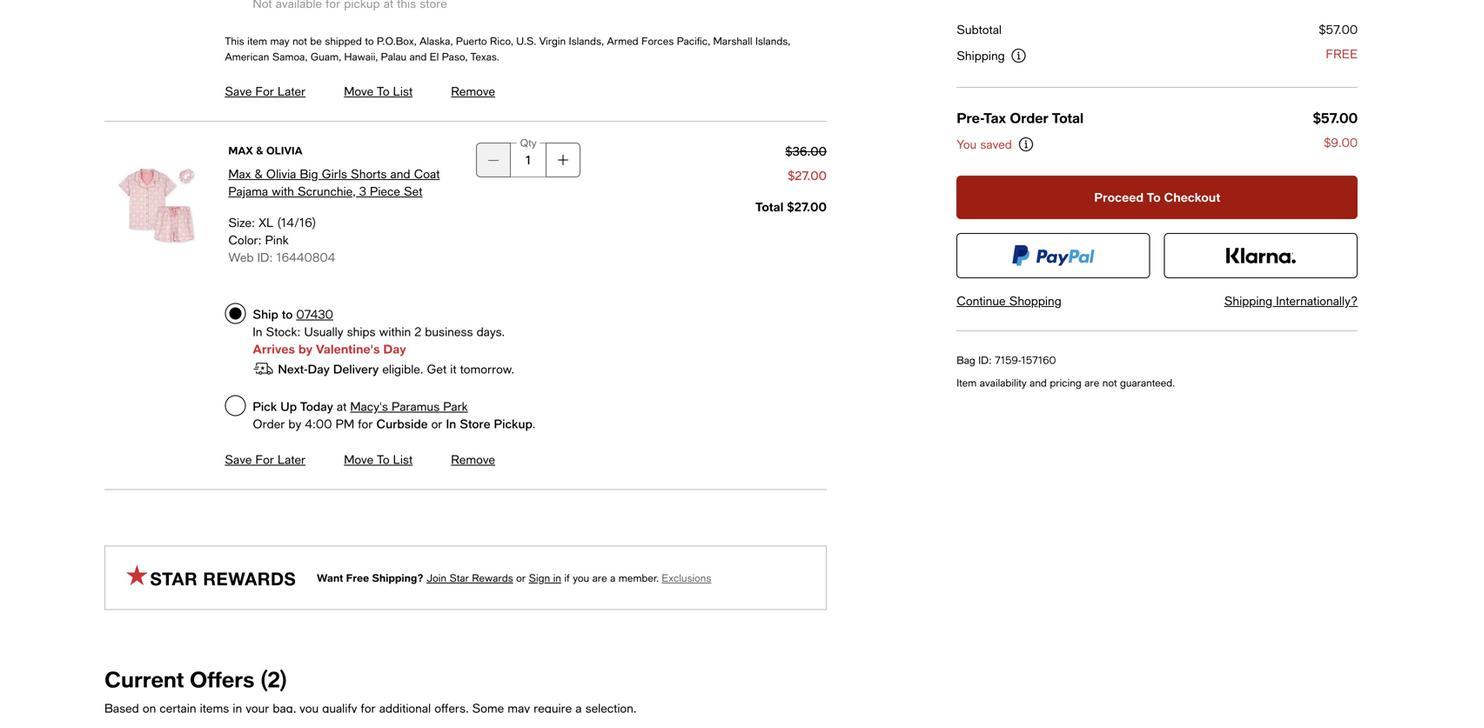 Task type: vqa. For each thing, say whether or not it's contained in the screenshot.
Rose Dust Image
no



Task type: describe. For each thing, give the bounding box(es) containing it.
xl
[[259, 215, 274, 230]]

move to list button for 1st remove button
[[344, 84, 413, 98]]

save for later for move to list button associated with 1st remove button
[[225, 84, 306, 98]]

offers
[[190, 667, 254, 693]]

want free shipping? join star rewards or sign in if you are a member. exclusions
[[317, 573, 712, 585]]

max & olivia big girls shorts and coat pajama with scrunchie, 3 piece set
[[228, 167, 440, 199]]

save for later button for first remove button from the bottom's move to list button
[[225, 453, 306, 467]]

to inside button
[[1147, 190, 1161, 205]]

macy's star rewards image
[[126, 566, 296, 587]]

for for save for later 'button' related to first remove button from the bottom's move to list button
[[256, 453, 274, 467]]

bag
[[957, 354, 976, 367]]

pricing
[[1050, 377, 1082, 389]]

1 vertical spatial $27.00
[[787, 200, 827, 214]]

ship to 07430 in stock: usually ships within 2 business days. arrives by valentine's day
[[253, 307, 505, 357]]

move for first remove button from the bottom's move to list button
[[344, 453, 374, 467]]

shorts
[[351, 167, 387, 181]]

stock:
[[266, 325, 301, 339]]

if
[[565, 573, 570, 585]]

subtotal
[[957, 22, 1002, 37]]

guaranteed.
[[1121, 377, 1176, 389]]

set
[[404, 184, 423, 199]]

qty
[[520, 137, 537, 149]]

in inside pick up today at macy's paramus park order by 4:00 pm for curbside or in store pickup .
[[446, 417, 456, 432]]

shopping
[[1010, 294, 1062, 308]]

to inside "this item may not be shipped to p.o.box, alaska, puerto rico, u.s. virgin islands, armed forces pacific, marshall islands, american samoa, guam, hawaii, palau and el paso, texas."
[[365, 35, 374, 47]]

id: inside 'order summary' section
[[979, 354, 992, 367]]

u.s.
[[517, 35, 536, 47]]

shipped
[[325, 35, 362, 47]]

order inside pick up today at macy's paramus park order by 4:00 pm for curbside or in store pickup .
[[253, 417, 285, 432]]

you
[[573, 573, 590, 585]]

p.o.box,
[[377, 35, 417, 47]]

for for save for later 'button' related to move to list button associated with 1st remove button
[[256, 84, 274, 98]]

list for first remove button from the bottom's move to list button
[[393, 453, 413, 467]]

max & olivia big girls shorts and coat pajama with scrunchie, 3 piece set link
[[228, 167, 440, 199]]

texas.
[[471, 50, 500, 63]]

0 horizontal spatial total
[[756, 200, 784, 214]]

girls
[[322, 167, 347, 181]]

this
[[225, 35, 244, 47]]

virgin
[[539, 35, 566, 47]]

store
[[460, 417, 491, 432]]

0 vertical spatial to
[[377, 84, 390, 98]]

hawaii,
[[344, 50, 378, 63]]

be
[[310, 35, 322, 47]]

current offers (2)
[[104, 667, 287, 693]]

2 remove button from the top
[[451, 453, 495, 467]]

and inside "this item may not be shipped to p.o.box, alaska, puerto rico, u.s. virgin islands, armed forces pacific, marshall islands, american samoa, guam, hawaii, palau and el paso, texas."
[[410, 50, 427, 63]]

proceed to checkout
[[1095, 190, 1221, 205]]

pajama
[[228, 184, 268, 199]]

samoa,
[[272, 50, 308, 63]]

delivery
[[333, 362, 379, 377]]

curbside
[[377, 417, 428, 432]]

move to list for first remove button from the bottom's move to list button
[[344, 453, 413, 467]]

get
[[427, 362, 447, 377]]

macy's
[[350, 400, 388, 414]]

and inside max & olivia big girls shorts and coat pajama with scrunchie, 3 piece set
[[391, 167, 411, 181]]

$36.00
[[786, 144, 827, 158]]

continue shopping
[[957, 294, 1062, 308]]

1 vertical spatial are
[[593, 573, 607, 585]]

max & olivia
[[228, 145, 303, 157]]

within
[[379, 325, 411, 339]]

paso,
[[442, 50, 468, 63]]

4:00
[[305, 417, 332, 432]]

move to list for move to list button associated with 1st remove button
[[344, 84, 413, 98]]

save for first remove button from the bottom
[[225, 453, 252, 467]]

.
[[533, 417, 536, 432]]

remove for first remove button from the bottom
[[451, 453, 495, 467]]

7159-
[[995, 354, 1022, 367]]

continue
[[957, 294, 1006, 308]]

item availability and pricing are not guaranteed.
[[957, 377, 1176, 389]]

next-day delivery eligible. get it tomorrow.
[[278, 362, 515, 377]]

american
[[225, 50, 269, 63]]

later for save for later 'button' related to first remove button from the bottom's move to list button
[[278, 453, 306, 467]]

tax
[[984, 110, 1006, 126]]

$9.00
[[1325, 135, 1358, 150]]

& for max & olivia big girls shorts and coat pajama with scrunchie, 3 piece set
[[255, 167, 263, 181]]

shipping for shipping internationally?
[[1225, 294, 1273, 308]]

0 vertical spatial $27.00
[[788, 168, 827, 183]]

to inside ship to 07430 in stock: usually ships within 2 business days. arrives by valentine's day
[[282, 307, 293, 322]]

(2)
[[260, 667, 287, 693]]

it
[[450, 362, 457, 377]]

web
[[228, 250, 254, 265]]

a
[[610, 573, 616, 585]]

in
[[553, 573, 561, 585]]

total $27.00
[[756, 200, 827, 214]]

member.
[[619, 573, 659, 585]]

paramus
[[392, 400, 440, 414]]

arrives
[[253, 342, 295, 357]]

(14/16)
[[277, 215, 316, 230]]

list for move to list button associated with 1st remove button
[[393, 84, 413, 98]]

want
[[317, 573, 343, 585]]

1 islands, from the left
[[569, 35, 604, 47]]

macy's paramus park button
[[350, 400, 468, 414]]

move for move to list button associated with 1st remove button
[[344, 84, 374, 98]]

bag id: 7159-157160
[[957, 354, 1057, 367]]

size: xl (14/16) color: pink web id: 16440804
[[228, 215, 335, 265]]

remove for 1st remove button
[[451, 84, 495, 98]]

save for 1st remove button
[[225, 84, 252, 98]]

1 vertical spatial day
[[308, 362, 330, 377]]

2
[[415, 325, 422, 339]]

marshall
[[714, 35, 753, 47]]

are inside 'order summary' section
[[1085, 377, 1100, 389]]

later for save for later 'button' related to move to list button associated with 1st remove button
[[278, 84, 306, 98]]

pre-tax order total
[[957, 110, 1084, 126]]

save for later for first remove button from the bottom's move to list button
[[225, 453, 306, 467]]

& for max & olivia
[[256, 145, 263, 157]]

order inside section
[[1010, 110, 1049, 126]]

pickup
[[494, 417, 533, 432]]

forces
[[642, 35, 674, 47]]

by inside pick up today at macy's paramus park order by 4:00 pm for curbside or in store pickup .
[[289, 417, 302, 432]]



Task type: locate. For each thing, give the bounding box(es) containing it.
0 horizontal spatial shipping
[[957, 48, 1005, 63]]

1 vertical spatial save for later button
[[225, 453, 306, 467]]

move to list button down the for on the left bottom
[[344, 453, 413, 467]]

1 vertical spatial order
[[253, 417, 285, 432]]

2 vertical spatial and
[[1030, 377, 1047, 389]]

1 horizontal spatial order
[[1010, 110, 1049, 126]]

day inside ship to 07430 in stock: usually ships within 2 business days. arrives by valentine's day
[[383, 342, 406, 357]]

save for later down pick
[[225, 453, 306, 467]]

exclusions link
[[662, 573, 712, 585]]

0 vertical spatial olivia
[[266, 145, 303, 157]]

for
[[358, 417, 373, 432]]

2 save for later button from the top
[[225, 453, 306, 467]]

2 max from the top
[[228, 167, 251, 181]]

to up stock: in the top of the page
[[282, 307, 293, 322]]

up
[[281, 400, 297, 414]]

1 horizontal spatial are
[[1085, 377, 1100, 389]]

save for later down 'american' at the top of the page
[[225, 84, 306, 98]]

list down palau
[[393, 84, 413, 98]]

1 vertical spatial shipping
[[1225, 294, 1273, 308]]

0 vertical spatial not
[[293, 35, 307, 47]]

$57.00 up $9.00
[[1314, 110, 1358, 126]]

remove button down texas.
[[451, 84, 495, 98]]

0 horizontal spatial order
[[253, 417, 285, 432]]

0 vertical spatial list
[[393, 84, 413, 98]]

pacific,
[[677, 35, 710, 47]]

shipping down subtotal
[[957, 48, 1005, 63]]

move to list button down palau
[[344, 84, 413, 98]]

0 vertical spatial to
[[365, 35, 374, 47]]

park
[[443, 400, 468, 414]]

1 save for later button from the top
[[225, 84, 306, 98]]

order right the tax
[[1010, 110, 1049, 126]]

not left be
[[293, 35, 307, 47]]

islands, right virgin
[[569, 35, 604, 47]]

or inside pick up today at macy's paramus park order by 4:00 pm for curbside or in store pickup .
[[431, 417, 443, 432]]

and left el
[[410, 50, 427, 63]]

1 vertical spatial by
[[289, 417, 302, 432]]

and
[[410, 50, 427, 63], [391, 167, 411, 181], [1030, 377, 1047, 389]]

1 remove button from the top
[[451, 84, 495, 98]]

0 vertical spatial order
[[1010, 110, 1049, 126]]

$57.00 up free
[[1320, 22, 1358, 37]]

1 horizontal spatial day
[[383, 342, 406, 357]]

save for later button down 'american' at the top of the page
[[225, 84, 306, 98]]

move to list down palau
[[344, 84, 413, 98]]

el
[[430, 50, 439, 63]]

for
[[256, 84, 274, 98], [256, 453, 274, 467]]

1 save for later from the top
[[225, 84, 306, 98]]

max inside max & olivia big girls shorts and coat pajama with scrunchie, 3 piece set
[[228, 167, 251, 181]]

1 vertical spatial to
[[282, 307, 293, 322]]

by inside ship to 07430 in stock: usually ships within 2 business days. arrives by valentine's day
[[299, 342, 313, 357]]

by
[[299, 342, 313, 357], [289, 417, 302, 432]]

2 move to list button from the top
[[344, 453, 413, 467]]

07430
[[296, 307, 333, 322]]

1 vertical spatial max
[[228, 167, 251, 181]]

and inside 'order summary' section
[[1030, 377, 1047, 389]]

move down the for on the left bottom
[[344, 453, 374, 467]]

by down up
[[289, 417, 302, 432]]

2 list from the top
[[393, 453, 413, 467]]

1 horizontal spatial total
[[1052, 110, 1084, 126]]

or down the paramus
[[431, 417, 443, 432]]

id:
[[257, 250, 273, 265], [979, 354, 992, 367]]

1 olivia from the top
[[266, 145, 303, 157]]

1 horizontal spatial or
[[516, 573, 526, 585]]

olivia up big
[[266, 145, 303, 157]]

you
[[957, 137, 977, 151]]

0 vertical spatial for
[[256, 84, 274, 98]]

move to list button
[[344, 84, 413, 98], [344, 453, 413, 467]]

max for max & olivia big girls shorts and coat pajama with scrunchie, 3 piece set
[[228, 167, 251, 181]]

157160
[[1022, 354, 1057, 367]]

1 vertical spatial for
[[256, 453, 274, 467]]

join
[[427, 573, 447, 585]]

not inside 'order summary' section
[[1103, 377, 1118, 389]]

0 vertical spatial remove button
[[451, 84, 495, 98]]

1 horizontal spatial id:
[[979, 354, 992, 367]]

id: down "pink"
[[257, 250, 273, 265]]

save
[[225, 84, 252, 98], [225, 453, 252, 467]]

not left "guaranteed."
[[1103, 377, 1118, 389]]

None radio
[[225, 304, 246, 324], [225, 396, 246, 417], [225, 304, 246, 324], [225, 396, 246, 417]]

0 horizontal spatial not
[[293, 35, 307, 47]]

to
[[377, 84, 390, 98], [1147, 190, 1161, 205], [377, 453, 390, 467]]

sign in link
[[529, 573, 561, 585]]

1 vertical spatial id:
[[979, 354, 992, 367]]

star
[[450, 573, 469, 585]]

move to list down the for on the left bottom
[[344, 453, 413, 467]]

0 vertical spatial move to list button
[[344, 84, 413, 98]]

1 vertical spatial list
[[393, 453, 413, 467]]

may
[[270, 35, 290, 47]]

in inside ship to 07430 in stock: usually ships within 2 business days. arrives by valentine's day
[[253, 325, 262, 339]]

and down 157160
[[1030, 377, 1047, 389]]

0 vertical spatial remove
[[451, 84, 495, 98]]

later down samoa,
[[278, 84, 306, 98]]

item
[[957, 377, 977, 389]]

at
[[337, 400, 347, 414]]

1 vertical spatial or
[[516, 573, 526, 585]]

0 horizontal spatial day
[[308, 362, 330, 377]]

islands, right marshall
[[756, 35, 791, 47]]

1 later from the top
[[278, 84, 306, 98]]

2 remove from the top
[[451, 453, 495, 467]]

list down curbside
[[393, 453, 413, 467]]

save for later
[[225, 84, 306, 98], [225, 453, 306, 467]]

pink
[[265, 233, 289, 247]]

1 vertical spatial save for later
[[225, 453, 306, 467]]

are left a
[[593, 573, 607, 585]]

1 move to list from the top
[[344, 84, 413, 98]]

1 vertical spatial not
[[1103, 377, 1118, 389]]

0 vertical spatial in
[[253, 325, 262, 339]]

remove button down the store
[[451, 453, 495, 467]]

for down 'american' at the top of the page
[[256, 84, 274, 98]]

2 move from the top
[[344, 453, 374, 467]]

2 save from the top
[[225, 453, 252, 467]]

shipping?
[[372, 573, 424, 585]]

0 vertical spatial move
[[344, 84, 374, 98]]

exclusions
[[662, 573, 712, 585]]

alaska,
[[420, 35, 453, 47]]

id: right bag
[[979, 354, 992, 367]]

0 vertical spatial are
[[1085, 377, 1100, 389]]

to down curbside
[[377, 453, 390, 467]]

coat
[[414, 167, 440, 181]]

2 for from the top
[[256, 453, 274, 467]]

pre-
[[957, 110, 984, 126]]

you saved
[[957, 137, 1012, 151]]

3
[[359, 184, 366, 199]]

0 vertical spatial &
[[256, 145, 263, 157]]

1 vertical spatial move to list
[[344, 453, 413, 467]]

save for later button
[[225, 84, 306, 98], [225, 453, 306, 467]]

1 horizontal spatial in
[[446, 417, 456, 432]]

in
[[253, 325, 262, 339], [446, 417, 456, 432]]

or
[[431, 417, 443, 432], [516, 573, 526, 585]]

$57.00 for pre-tax order total
[[1314, 110, 1358, 126]]

total
[[1052, 110, 1084, 126], [756, 200, 784, 214]]

0 vertical spatial later
[[278, 84, 306, 98]]

max for max & olivia
[[228, 145, 253, 157]]

16440804
[[276, 250, 335, 265]]

availability
[[980, 377, 1027, 389]]

proceed to checkout button
[[957, 176, 1358, 219]]

palau
[[381, 50, 407, 63]]

order
[[1010, 110, 1049, 126], [253, 417, 285, 432]]

& inside max & olivia big girls shorts and coat pajama with scrunchie, 3 piece set
[[255, 167, 263, 181]]

0 vertical spatial save
[[225, 84, 252, 98]]

0 horizontal spatial id:
[[257, 250, 273, 265]]

saved
[[981, 137, 1012, 151]]

&
[[256, 145, 263, 157], [255, 167, 263, 181]]

olivia for max & olivia big girls shorts and coat pajama with scrunchie, 3 piece set
[[266, 167, 296, 181]]

1 vertical spatial total
[[756, 200, 784, 214]]

day down 'within'
[[383, 342, 406, 357]]

move to list
[[344, 84, 413, 98], [344, 453, 413, 467]]

ships
[[347, 325, 376, 339]]

or left sign
[[516, 573, 526, 585]]

1 vertical spatial in
[[446, 417, 456, 432]]

1 vertical spatial and
[[391, 167, 411, 181]]

free
[[1327, 47, 1358, 61]]

checkout
[[1165, 190, 1221, 205]]

0 vertical spatial save for later button
[[225, 84, 306, 98]]

1 vertical spatial move
[[344, 453, 374, 467]]

1 remove from the top
[[451, 84, 495, 98]]

internationally?
[[1277, 294, 1358, 308]]

0 vertical spatial move to list
[[344, 84, 413, 98]]

to down palau
[[377, 84, 390, 98]]

0 vertical spatial id:
[[257, 250, 273, 265]]

2 islands, from the left
[[756, 35, 791, 47]]

1 horizontal spatial to
[[365, 35, 374, 47]]

0 vertical spatial or
[[431, 417, 443, 432]]

2 vertical spatial to
[[377, 453, 390, 467]]

color:
[[228, 233, 262, 247]]

ship
[[253, 307, 278, 322]]

0 vertical spatial save for later
[[225, 84, 306, 98]]

max & olivia big girls shorts and coat pajama with scrunchie, 3 piece set image
[[104, 143, 208, 269]]

1 vertical spatial $57.00
[[1314, 110, 1358, 126]]

1 vertical spatial move to list button
[[344, 453, 413, 467]]

0 horizontal spatial to
[[282, 307, 293, 322]]

total inside 'order summary' section
[[1052, 110, 1084, 126]]

to up hawaii,
[[365, 35, 374, 47]]

1 max from the top
[[228, 145, 253, 157]]

1 list from the top
[[393, 84, 413, 98]]

size:
[[228, 215, 255, 230]]

1 horizontal spatial islands,
[[756, 35, 791, 47]]

0 horizontal spatial are
[[593, 573, 607, 585]]

with
[[272, 184, 294, 199]]

by up next-
[[299, 342, 313, 357]]

to right proceed
[[1147, 190, 1161, 205]]

1 vertical spatial remove button
[[451, 453, 495, 467]]

are right pricing
[[1085, 377, 1100, 389]]

in down the park
[[446, 417, 456, 432]]

valentine's
[[316, 342, 380, 357]]

in down ship
[[253, 325, 262, 339]]

piece
[[370, 184, 400, 199]]

this item may not be shipped to p.o.box, alaska, puerto rico, u.s. virgin islands, armed forces pacific, marshall islands, american samoa, guam, hawaii, palau and el paso, texas.
[[225, 35, 791, 63]]

0 horizontal spatial or
[[431, 417, 443, 432]]

order summary section
[[950, 0, 1365, 391]]

not inside "this item may not be shipped to p.o.box, alaska, puerto rico, u.s. virgin islands, armed forces pacific, marshall islands, american samoa, guam, hawaii, palau and el paso, texas."
[[293, 35, 307, 47]]

shipping left 'internationally?'
[[1225, 294, 1273, 308]]

move to list button for first remove button from the bottom
[[344, 453, 413, 467]]

2 olivia from the top
[[266, 167, 296, 181]]

proceed
[[1095, 190, 1144, 205]]

usually
[[304, 325, 343, 339]]

2 move to list from the top
[[344, 453, 413, 467]]

1 horizontal spatial not
[[1103, 377, 1118, 389]]

for down pick
[[256, 453, 274, 467]]

business
[[425, 325, 473, 339]]

1 vertical spatial &
[[255, 167, 263, 181]]

1 for from the top
[[256, 84, 274, 98]]

2 later from the top
[[278, 453, 306, 467]]

0 vertical spatial total
[[1052, 110, 1084, 126]]

id: inside size: xl (14/16) color: pink web id: 16440804
[[257, 250, 273, 265]]

pm
[[336, 417, 354, 432]]

shipping internationally? link
[[1225, 294, 1358, 308]]

olivia up with
[[266, 167, 296, 181]]

1 vertical spatial to
[[1147, 190, 1161, 205]]

remove down the store
[[451, 453, 495, 467]]

1 horizontal spatial shipping
[[1225, 294, 1273, 308]]

1 move to list button from the top
[[344, 84, 413, 98]]

shipping
[[957, 48, 1005, 63], [1225, 294, 1273, 308]]

Qty number field
[[511, 143, 546, 178]]

move
[[344, 84, 374, 98], [344, 453, 374, 467]]

guam,
[[311, 50, 341, 63]]

olivia
[[266, 145, 303, 157], [266, 167, 296, 181]]

0 vertical spatial max
[[228, 145, 253, 157]]

remove down texas.
[[451, 84, 495, 98]]

olivia for max & olivia
[[266, 145, 303, 157]]

1 move from the top
[[344, 84, 374, 98]]

move down hawaii,
[[344, 84, 374, 98]]

1 vertical spatial later
[[278, 453, 306, 467]]

07430 button
[[296, 307, 333, 322]]

item
[[247, 35, 267, 47]]

days.
[[477, 325, 505, 339]]

1 save from the top
[[225, 84, 252, 98]]

tomorrow.
[[460, 362, 515, 377]]

day
[[383, 342, 406, 357], [308, 362, 330, 377]]

1 vertical spatial olivia
[[266, 167, 296, 181]]

0 horizontal spatial in
[[253, 325, 262, 339]]

scrunchie,
[[298, 184, 356, 199]]

$27.00
[[788, 168, 827, 183], [787, 200, 827, 214]]

2 save for later from the top
[[225, 453, 306, 467]]

0 vertical spatial $57.00
[[1320, 22, 1358, 37]]

order down pick
[[253, 417, 285, 432]]

and up set
[[391, 167, 411, 181]]

pick up today at macy's paramus park order by 4:00 pm for curbside or in store pickup .
[[253, 400, 536, 432]]

save for later button for move to list button associated with 1st remove button
[[225, 84, 306, 98]]

0 vertical spatial by
[[299, 342, 313, 357]]

0 vertical spatial and
[[410, 50, 427, 63]]

day down valentine's
[[308, 362, 330, 377]]

save for later button down pick
[[225, 453, 306, 467]]

1 vertical spatial save
[[225, 453, 252, 467]]

$57.00 for subtotal
[[1320, 22, 1358, 37]]

0 horizontal spatial islands,
[[569, 35, 604, 47]]

1 vertical spatial remove
[[451, 453, 495, 467]]

olivia inside max & olivia big girls shorts and coat pajama with scrunchie, 3 piece set
[[266, 167, 296, 181]]

0 vertical spatial day
[[383, 342, 406, 357]]

0 vertical spatial shipping
[[957, 48, 1005, 63]]

shipping for shipping
[[957, 48, 1005, 63]]

later down 4:00 on the left of the page
[[278, 453, 306, 467]]



